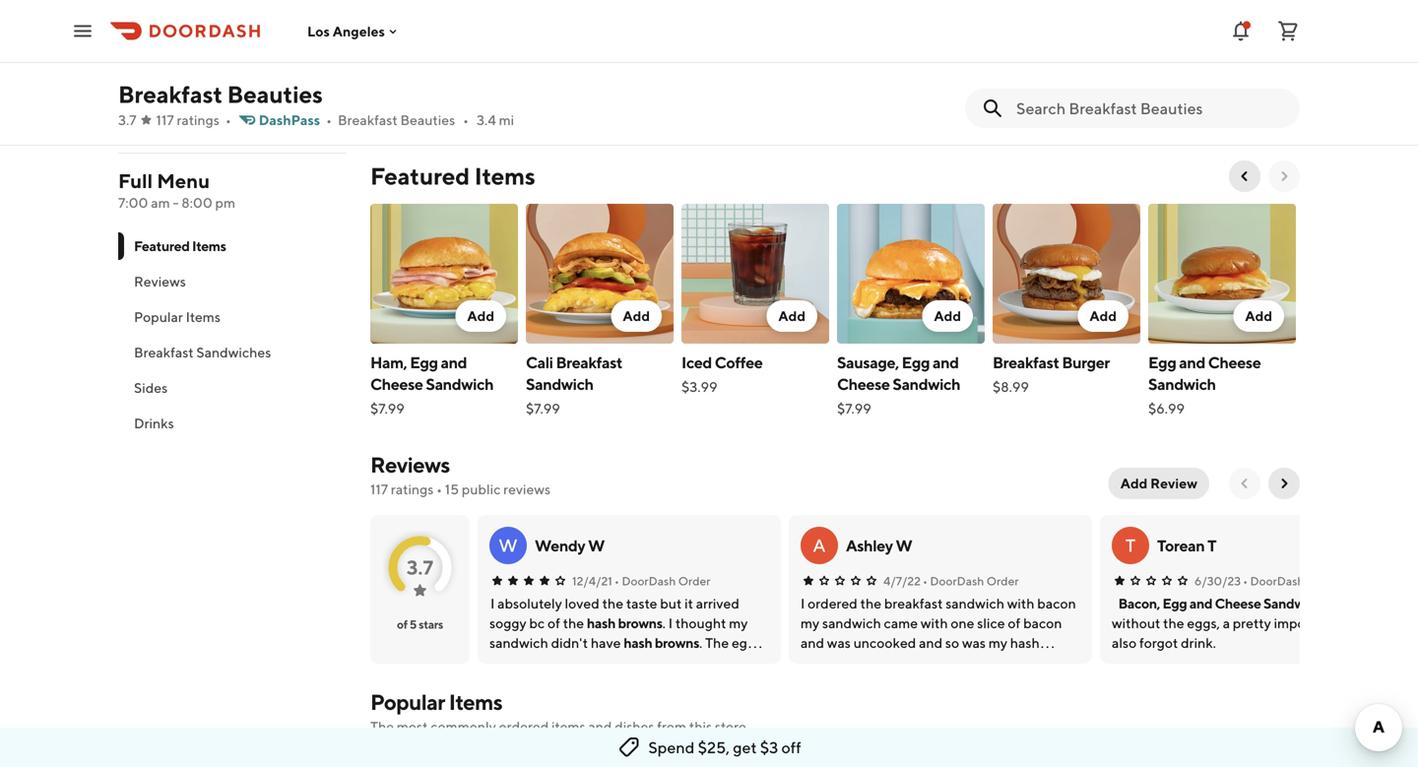 Task type: describe. For each thing, give the bounding box(es) containing it.
&
[[165, 77, 174, 94]]

items inside popular items the most commonly ordered items and dishes from this store
[[449, 689, 502, 715]]

breakfast sandwiches
[[134, 344, 271, 360]]

reviews link
[[370, 452, 450, 478]]

breakfast for breakfast beauties • 3.4 mi
[[338, 112, 398, 128]]

pricing
[[118, 77, 162, 94]]

$$ • breakfast beauties
[[118, 50, 269, 66]]

of inside get $3 off on your first order of $25 or more from this store.
[[603, 71, 619, 92]]

7:00
[[118, 194, 148, 211]]

add button for ham, egg and cheese sandwich
[[455, 300, 506, 332]]

6/30/23
[[1195, 574, 1241, 588]]

1 vertical spatial 3.4
[[477, 112, 496, 128]]

bacon, egg and cheese sandwich button
[[1118, 594, 1323, 614]]

1 vertical spatial browns
[[655, 635, 699, 651]]

beauties for breakfast beauties • 3.4 mi
[[400, 112, 455, 128]]

cali
[[526, 353, 553, 372]]

popular items
[[134, 309, 221, 325]]

add for sausage, egg and cheese sandwich
[[934, 308, 961, 324]]

from inside get $3 off on your first order of $25 or more from this store.
[[719, 71, 756, 92]]

0 vertical spatial 3.7
[[118, 22, 136, 38]]

los angeles button
[[307, 23, 401, 39]]

pm
[[215, 194, 235, 211]]

torean t
[[1157, 536, 1216, 555]]

iced coffee $3.99
[[681, 353, 763, 395]]

commonly
[[431, 718, 496, 735]]

sausage,
[[837, 353, 899, 372]]

8:00
[[181, 194, 212, 211]]

your
[[486, 71, 521, 92]]

menu
[[157, 169, 210, 193]]

this inside get $3 off on your first order of $25 or more from this store.
[[382, 95, 411, 116]]

get
[[382, 71, 412, 92]]

w for a
[[896, 536, 912, 555]]

cali breakfast sandwich $7.99
[[526, 353, 622, 417]]

the
[[370, 718, 394, 735]]

angeles
[[333, 23, 385, 39]]

sausage, egg and cheese sandwich $7.99
[[837, 353, 960, 417]]

breakfast beauties
[[118, 80, 323, 108]]

pricing & fees
[[118, 77, 206, 94]]

iced
[[681, 353, 712, 372]]

a
[[813, 535, 826, 556]]

add for ham, egg and cheese sandwich
[[467, 308, 494, 324]]

-
[[173, 194, 179, 211]]

add button for breakfast burger
[[1078, 300, 1129, 332]]

pricing & fees button
[[118, 76, 226, 96]]

egg and cheese sandwich image
[[1148, 204, 1296, 344]]

ham,
[[370, 353, 407, 372]]

wendy w
[[535, 536, 605, 555]]

items inside heading
[[474, 162, 535, 190]]

3.4 mi
[[237, 22, 275, 38]]

order for t
[[1307, 574, 1339, 588]]

store.
[[414, 95, 457, 116]]

from inside popular items the most commonly ordered items and dishes from this store
[[657, 718, 686, 735]]

12/4/21
[[572, 574, 612, 588]]

order for a
[[987, 574, 1019, 588]]

reviews for reviews
[[134, 273, 186, 290]]

$6.99
[[1148, 400, 1185, 417]]

1 vertical spatial ratings
[[177, 112, 219, 128]]

1 horizontal spatial t
[[1207, 536, 1216, 555]]

doordash for a
[[930, 574, 984, 588]]

2 117 ratings • from the top
[[156, 112, 231, 128]]

sandwich for bacon,
[[1263, 595, 1323, 612]]

first
[[524, 71, 555, 92]]

4/7/22
[[883, 574, 921, 588]]

los angeles
[[307, 23, 385, 39]]

sides
[[134, 380, 168, 396]]

egg for sausage,
[[902, 353, 930, 372]]

open menu image
[[71, 19, 95, 43]]

items inside button
[[186, 309, 221, 325]]

reviews
[[503, 481, 551, 497]]

spend
[[648, 738, 695, 757]]

$3.99
[[681, 379, 717, 395]]

popular items the most commonly ordered items and dishes from this store
[[370, 689, 746, 735]]

$7.99 for ham, egg and cheese sandwich
[[370, 400, 405, 417]]

0 vertical spatial beauties
[[214, 50, 269, 66]]

0 horizontal spatial featured items
[[134, 238, 226, 254]]

117 inside reviews 117 ratings • 15 public reviews
[[370, 481, 388, 497]]

review
[[1150, 475, 1197, 491]]

am
[[151, 194, 170, 211]]

coffee
[[715, 353, 763, 372]]

ashley w
[[846, 536, 912, 555]]

and inside popular items the most commonly ordered items and dishes from this store
[[588, 718, 612, 735]]

sandwich inside egg and cheese sandwich $6.99
[[1148, 375, 1216, 393]]

doordash for t
[[1250, 574, 1304, 588]]

add review
[[1120, 475, 1197, 491]]

order for w
[[678, 574, 710, 588]]

ashley
[[846, 536, 893, 555]]

featured items heading
[[370, 161, 535, 192]]

ham, egg and cheese sandwich $7.99
[[370, 353, 493, 417]]

stars
[[419, 617, 443, 631]]

egg inside egg and cheese sandwich $6.99
[[1148, 353, 1176, 372]]

drinks button
[[118, 406, 347, 441]]

most
[[397, 718, 428, 735]]

add inside 'button'
[[1120, 475, 1148, 491]]

$25
[[623, 71, 653, 92]]

sandwich for ham,
[[426, 375, 493, 393]]

store
[[715, 718, 746, 735]]

drinks
[[134, 415, 174, 431]]

and for bacon,
[[1189, 595, 1212, 612]]

featured inside featured items heading
[[370, 162, 470, 190]]

see more button
[[119, 104, 346, 136]]

• right 12/4/21
[[614, 574, 619, 588]]

order
[[558, 71, 600, 92]]

sandwiches
[[196, 344, 271, 360]]

w for w
[[588, 536, 605, 555]]

spend $25, get $3 off
[[648, 738, 801, 757]]

bacon,
[[1118, 595, 1160, 612]]

items
[[551, 718, 585, 735]]

of 5 stars
[[397, 617, 443, 631]]

torean
[[1157, 536, 1205, 555]]

• down 'breakfast beauties'
[[225, 112, 231, 128]]

public
[[462, 481, 501, 497]]

1 horizontal spatial mi
[[499, 112, 514, 128]]

cheese inside egg and cheese sandwich $6.99
[[1208, 353, 1261, 372]]

$$
[[118, 50, 134, 66]]

cheese for ham,
[[370, 375, 423, 393]]

bacon, egg and cheese sandwich
[[1118, 595, 1323, 612]]

more
[[675, 71, 716, 92]]

• doordash order for t
[[1243, 574, 1339, 588]]

0 vertical spatial ratings
[[177, 22, 219, 38]]

more
[[229, 112, 263, 128]]

• doordash order for a
[[923, 574, 1019, 588]]

• right 6/30/23
[[1243, 574, 1248, 588]]



Task type: vqa. For each thing, say whether or not it's contained in the screenshot.
Baked
no



Task type: locate. For each thing, give the bounding box(es) containing it.
cheese down the ham,
[[370, 375, 423, 393]]

0 horizontal spatial w
[[499, 535, 518, 556]]

0 horizontal spatial reviews
[[134, 273, 186, 290]]

3 add button from the left
[[767, 300, 817, 332]]

cheese down egg and cheese sandwich image
[[1208, 353, 1261, 372]]

beauties down get
[[400, 112, 455, 128]]

cheese inside sausage, egg and cheese sandwich $7.99
[[837, 375, 890, 393]]

6 add button from the left
[[1233, 300, 1284, 332]]

1 vertical spatial this
[[689, 718, 712, 735]]

and for sausage,
[[933, 353, 959, 372]]

and down 6/30/23
[[1189, 595, 1212, 612]]

next image
[[1276, 476, 1292, 491]]

and
[[441, 353, 467, 372], [933, 353, 959, 372], [1179, 353, 1205, 372], [1189, 595, 1212, 612], [588, 718, 612, 735]]

1 horizontal spatial $7.99
[[526, 400, 560, 417]]

1 vertical spatial 3.7
[[118, 112, 136, 128]]

items
[[474, 162, 535, 190], [192, 238, 226, 254], [186, 309, 221, 325], [449, 689, 502, 715]]

1 vertical spatial of
[[397, 617, 407, 631]]

$7.99 inside cali breakfast sandwich $7.99
[[526, 400, 560, 417]]

1 horizontal spatial doordash
[[930, 574, 984, 588]]

get
[[733, 738, 757, 757]]

add review button
[[1109, 468, 1209, 499]]

breakfast for breakfast beauties
[[118, 80, 222, 108]]

hash down 12/4/21
[[587, 615, 615, 631]]

117 ratings • down fees
[[156, 112, 231, 128]]

1 vertical spatial off
[[781, 738, 801, 757]]

doordash up hash browns hash browns
[[622, 574, 676, 588]]

add for iced coffee
[[778, 308, 806, 324]]

2 doordash from the left
[[930, 574, 984, 588]]

2 horizontal spatial order
[[1307, 574, 1339, 588]]

beauties up 'dashpass'
[[227, 80, 323, 108]]

ratings inside reviews 117 ratings • 15 public reviews
[[391, 481, 434, 497]]

1 horizontal spatial $3
[[760, 738, 778, 757]]

this up $25, at bottom
[[689, 718, 712, 735]]

3.7 up "$$"
[[118, 22, 136, 38]]

2 • doordash order from the left
[[923, 574, 1019, 588]]

dashpass •
[[259, 112, 332, 128]]

off inside get $3 off on your first order of $25 or more from this store.
[[438, 71, 460, 92]]

$3 right get
[[760, 738, 778, 757]]

1 order from the left
[[678, 574, 710, 588]]

beauties for breakfast beauties
[[227, 80, 323, 108]]

breakfast burger image
[[993, 204, 1140, 344]]

t left torean
[[1125, 535, 1136, 556]]

sides button
[[118, 370, 347, 406]]

this
[[382, 95, 411, 116], [689, 718, 712, 735]]

1 horizontal spatial 3.4
[[477, 112, 496, 128]]

from
[[719, 71, 756, 92], [657, 718, 686, 735]]

popular for popular items
[[134, 309, 183, 325]]

hash
[[587, 615, 615, 631], [624, 635, 652, 651]]

wendy
[[535, 536, 585, 555]]

featured
[[370, 162, 470, 190], [134, 238, 190, 254]]

t
[[1125, 535, 1136, 556], [1207, 536, 1216, 555]]

117 down reviews link
[[370, 481, 388, 497]]

breakfast inside breakfast burger $8.99
[[993, 353, 1059, 372]]

$7.99 inside sausage, egg and cheese sandwich $7.99
[[837, 400, 871, 417]]

5 add button from the left
[[1078, 300, 1129, 332]]

1 $7.99 from the left
[[370, 400, 405, 417]]

1 horizontal spatial • doordash order
[[923, 574, 1019, 588]]

2 add button from the left
[[611, 300, 662, 332]]

0 horizontal spatial featured
[[134, 238, 190, 254]]

next button of carousel image
[[1276, 168, 1292, 184]]

add button
[[455, 300, 506, 332], [611, 300, 662, 332], [767, 300, 817, 332], [922, 300, 973, 332], [1078, 300, 1129, 332], [1233, 300, 1284, 332]]

w left wendy
[[499, 535, 518, 556]]

1 vertical spatial mi
[[499, 112, 514, 128]]

1 horizontal spatial order
[[987, 574, 1019, 588]]

0 vertical spatial $3
[[415, 71, 435, 92]]

Item Search search field
[[1016, 97, 1284, 119]]

add button for cali breakfast sandwich
[[611, 300, 662, 332]]

1 vertical spatial from
[[657, 718, 686, 735]]

$3
[[415, 71, 435, 92], [760, 738, 778, 757]]

see
[[202, 112, 226, 128]]

$7.99 down the ham,
[[370, 400, 405, 417]]

add for cali breakfast sandwich
[[623, 308, 650, 324]]

egg and cheese sandwich $6.99
[[1148, 353, 1261, 417]]

cheese inside bacon, egg and cheese sandwich button
[[1215, 595, 1261, 612]]

1 vertical spatial 117
[[156, 112, 174, 128]]

and inside sausage, egg and cheese sandwich $7.99
[[933, 353, 959, 372]]

or
[[656, 71, 672, 92]]

3 doordash from the left
[[1250, 574, 1304, 588]]

fees
[[177, 77, 206, 94]]

breakfast beauties • 3.4 mi
[[338, 112, 514, 128]]

items up reviews button
[[192, 238, 226, 254]]

breakfast inside cali breakfast sandwich $7.99
[[556, 353, 622, 372]]

• left 15
[[436, 481, 442, 497]]

2 vertical spatial 117
[[370, 481, 388, 497]]

1 doordash from the left
[[622, 574, 676, 588]]

$8.99
[[993, 379, 1029, 395]]

1 horizontal spatial this
[[689, 718, 712, 735]]

cali breakfast sandwich image
[[526, 204, 674, 344]]

2 horizontal spatial • doordash order
[[1243, 574, 1339, 588]]

$3 inside get $3 off on your first order of $25 or more from this store.
[[415, 71, 435, 92]]

egg right the ham,
[[410, 353, 438, 372]]

notification bell image
[[1229, 19, 1253, 43]]

egg inside button
[[1162, 595, 1187, 612]]

full menu 7:00 am - 8:00 pm
[[118, 169, 235, 211]]

1 horizontal spatial from
[[719, 71, 756, 92]]

0 horizontal spatial order
[[678, 574, 710, 588]]

0 horizontal spatial of
[[397, 617, 407, 631]]

15
[[445, 481, 459, 497]]

dishes
[[615, 718, 654, 735]]

add button for egg and cheese sandwich
[[1233, 300, 1284, 332]]

this down get
[[382, 95, 411, 116]]

• doordash order
[[614, 574, 710, 588], [923, 574, 1019, 588], [1243, 574, 1339, 588]]

cheese for sausage,
[[837, 375, 890, 393]]

hash browns button
[[587, 614, 662, 633], [624, 633, 699, 653]]

off right get
[[781, 738, 801, 757]]

popular inside popular items the most commonly ordered items and dishes from this store
[[370, 689, 445, 715]]

1 117 ratings • from the top
[[156, 22, 231, 38]]

0 vertical spatial browns
[[618, 615, 662, 631]]

0 horizontal spatial off
[[438, 71, 460, 92]]

$7.99 for sausage, egg and cheese sandwich
[[837, 400, 871, 417]]

featured items down breakfast beauties • 3.4 mi at the left of page
[[370, 162, 535, 190]]

1 horizontal spatial off
[[781, 738, 801, 757]]

1 add button from the left
[[455, 300, 506, 332]]

1 vertical spatial 117 ratings •
[[156, 112, 231, 128]]

breakfast sandwiches button
[[118, 335, 347, 370]]

1 vertical spatial beauties
[[227, 80, 323, 108]]

and right the items
[[588, 718, 612, 735]]

mi left los
[[259, 22, 275, 38]]

1 horizontal spatial of
[[603, 71, 619, 92]]

doordash right 6/30/23
[[1250, 574, 1304, 588]]

1 horizontal spatial featured
[[370, 162, 470, 190]]

popular inside button
[[134, 309, 183, 325]]

iced coffee image
[[681, 204, 829, 344]]

add button for iced coffee
[[767, 300, 817, 332]]

doordash right 4/7/22
[[930, 574, 984, 588]]

0 horizontal spatial hash
[[587, 615, 615, 631]]

items down 'your'
[[474, 162, 535, 190]]

t right torean
[[1207, 536, 1216, 555]]

3.7
[[118, 22, 136, 38], [118, 112, 136, 128], [407, 556, 433, 579]]

0 vertical spatial this
[[382, 95, 411, 116]]

and right sausage,
[[933, 353, 959, 372]]

117 ratings • up $$ • breakfast beauties
[[156, 22, 231, 38]]

sandwich inside ham, egg and cheese sandwich $7.99
[[426, 375, 493, 393]]

1 vertical spatial reviews
[[370, 452, 450, 478]]

egg for ham,
[[410, 353, 438, 372]]

0 horizontal spatial this
[[382, 95, 411, 116]]

on
[[463, 71, 483, 92]]

• doordash order right 4/7/22
[[923, 574, 1019, 588]]

1 vertical spatial featured
[[134, 238, 190, 254]]

off
[[438, 71, 460, 92], [781, 738, 801, 757]]

ham, egg and cheese sandwich image
[[370, 204, 518, 344]]

117
[[156, 22, 174, 38], [156, 112, 174, 128], [370, 481, 388, 497]]

3 • doordash order from the left
[[1243, 574, 1339, 588]]

117 down pricing & fees
[[156, 112, 174, 128]]

2 horizontal spatial $7.99
[[837, 400, 871, 417]]

items up breakfast sandwiches
[[186, 309, 221, 325]]

of left 5
[[397, 617, 407, 631]]

reviews
[[134, 273, 186, 290], [370, 452, 450, 478]]

mi down 'your'
[[499, 112, 514, 128]]

from right more
[[719, 71, 756, 92]]

previous image
[[1237, 476, 1253, 491]]

cheese down 6/30/23
[[1215, 595, 1261, 612]]

5
[[410, 617, 417, 631]]

0 horizontal spatial 3.4
[[237, 22, 257, 38]]

3 order from the left
[[1307, 574, 1339, 588]]

2 vertical spatial beauties
[[400, 112, 455, 128]]

dashpass
[[259, 112, 320, 128]]

0 horizontal spatial • doordash order
[[614, 574, 710, 588]]

$3 up store. on the top left of the page
[[415, 71, 435, 92]]

and right the ham,
[[441, 353, 467, 372]]

1 horizontal spatial w
[[588, 536, 605, 555]]

2 vertical spatial 3.7
[[407, 556, 433, 579]]

cheese
[[1208, 353, 1261, 372], [370, 375, 423, 393], [837, 375, 890, 393], [1215, 595, 1261, 612]]

• doordash order right 6/30/23
[[1243, 574, 1339, 588]]

w up 12/4/21
[[588, 536, 605, 555]]

0 vertical spatial from
[[719, 71, 756, 92]]

0 vertical spatial 3.4
[[237, 22, 257, 38]]

117 ratings •
[[156, 22, 231, 38], [156, 112, 231, 128]]

popular
[[134, 309, 183, 325], [370, 689, 445, 715]]

1 vertical spatial $3
[[760, 738, 778, 757]]

burger
[[1062, 353, 1110, 372]]

egg inside ham, egg and cheese sandwich $7.99
[[410, 353, 438, 372]]

egg inside sausage, egg and cheese sandwich $7.99
[[902, 353, 930, 372]]

egg right bacon,
[[1162, 595, 1187, 612]]

sandwich inside cali breakfast sandwich $7.99
[[526, 375, 593, 393]]

$7.99 down sausage,
[[837, 400, 871, 417]]

featured items down -
[[134, 238, 226, 254]]

items up commonly
[[449, 689, 502, 715]]

2 $7.99 from the left
[[526, 400, 560, 417]]

and inside ham, egg and cheese sandwich $7.99
[[441, 353, 467, 372]]

0 horizontal spatial $3
[[415, 71, 435, 92]]

add
[[467, 308, 494, 324], [623, 308, 650, 324], [778, 308, 806, 324], [934, 308, 961, 324], [1090, 308, 1117, 324], [1245, 308, 1272, 324], [1120, 475, 1148, 491]]

• right "$$"
[[140, 50, 146, 66]]

cheese for bacon,
[[1215, 595, 1261, 612]]

1 horizontal spatial hash
[[624, 635, 652, 651]]

and for ham,
[[441, 353, 467, 372]]

and inside egg and cheese sandwich $6.99
[[1179, 353, 1205, 372]]

3 $7.99 from the left
[[837, 400, 871, 417]]

0 vertical spatial hash
[[587, 615, 615, 631]]

sausage, egg and cheese sandwich image
[[837, 204, 985, 344]]

get $3 off on your first order of $25 or more from this store.
[[382, 71, 756, 116]]

doordash for w
[[622, 574, 676, 588]]

3.7 up of 5 stars
[[407, 556, 433, 579]]

of
[[603, 71, 619, 92], [397, 617, 407, 631]]

and up $6.99 at the right of the page
[[1179, 353, 1205, 372]]

hash browns hash browns
[[587, 615, 699, 651]]

0 vertical spatial off
[[438, 71, 460, 92]]

1 vertical spatial hash
[[624, 635, 652, 651]]

add button for sausage, egg and cheese sandwich
[[922, 300, 973, 332]]

0 horizontal spatial mi
[[259, 22, 275, 38]]

cheese inside ham, egg and cheese sandwich $7.99
[[370, 375, 423, 393]]

egg right sausage,
[[902, 353, 930, 372]]

$7.99 inside ham, egg and cheese sandwich $7.99
[[370, 400, 405, 417]]

• right 4/7/22
[[923, 574, 928, 588]]

featured down breakfast beauties • 3.4 mi at the left of page
[[370, 162, 470, 190]]

1 horizontal spatial featured items
[[370, 162, 535, 190]]

reviews up popular items
[[134, 273, 186, 290]]

from up spend
[[657, 718, 686, 735]]

beauties down "3.4 mi" at the top left
[[214, 50, 269, 66]]

ordered
[[499, 718, 549, 735]]

0 vertical spatial 117
[[156, 22, 174, 38]]

hash browns button down 12/4/21
[[587, 614, 662, 633]]

• right store. on the top left of the page
[[463, 112, 469, 128]]

popular for popular items the most commonly ordered items and dishes from this store
[[370, 689, 445, 715]]

reviews up 15
[[370, 452, 450, 478]]

0 vertical spatial popular
[[134, 309, 183, 325]]

•
[[225, 22, 231, 38], [140, 50, 146, 66], [225, 112, 231, 128], [326, 112, 332, 128], [463, 112, 469, 128], [436, 481, 442, 497], [614, 574, 619, 588], [923, 574, 928, 588], [1243, 574, 1248, 588]]

2 horizontal spatial w
[[896, 536, 912, 555]]

and inside button
[[1189, 595, 1212, 612]]

2 order from the left
[[987, 574, 1019, 588]]

0 vertical spatial 117 ratings •
[[156, 22, 231, 38]]

3.4 up $$ • breakfast beauties
[[237, 22, 257, 38]]

los
[[307, 23, 330, 39]]

1 • doordash order from the left
[[614, 574, 710, 588]]

previous button of carousel image
[[1237, 168, 1253, 184]]

sandwich inside sausage, egg and cheese sandwich $7.99
[[893, 375, 960, 393]]

1 vertical spatial popular
[[370, 689, 445, 715]]

egg up $6.99 at the right of the page
[[1148, 353, 1176, 372]]

2 horizontal spatial doordash
[[1250, 574, 1304, 588]]

0 horizontal spatial from
[[657, 718, 686, 735]]

0 horizontal spatial $7.99
[[370, 400, 405, 417]]

$25,
[[698, 738, 730, 757]]

full
[[118, 169, 153, 193]]

3.4 down on
[[477, 112, 496, 128]]

• left "3.4 mi" at the top left
[[225, 22, 231, 38]]

reviews button
[[118, 264, 347, 299]]

1 horizontal spatial popular
[[370, 689, 445, 715]]

reviews inside button
[[134, 273, 186, 290]]

2 vertical spatial ratings
[[391, 481, 434, 497]]

hash up dishes
[[624, 635, 652, 651]]

ratings up $$ • breakfast beauties
[[177, 22, 219, 38]]

reviews inside reviews 117 ratings • 15 public reviews
[[370, 452, 450, 478]]

breakfast for breakfast sandwiches
[[134, 344, 194, 360]]

ratings down 'breakfast beauties'
[[177, 112, 219, 128]]

117 up $$ • breakfast beauties
[[156, 22, 174, 38]]

4 add button from the left
[[922, 300, 973, 332]]

browns
[[618, 615, 662, 631], [655, 635, 699, 651]]

cheese down sausage,
[[837, 375, 890, 393]]

hash browns button up dishes
[[624, 633, 699, 653]]

• right 'dashpass'
[[326, 112, 332, 128]]

popular up most at the bottom of the page
[[370, 689, 445, 715]]

0 vertical spatial featured items
[[370, 162, 535, 190]]

of left $25
[[603, 71, 619, 92]]

3.4
[[237, 22, 257, 38], [477, 112, 496, 128]]

sandwich for sausage,
[[893, 375, 960, 393]]

0 items, open order cart image
[[1276, 19, 1300, 43]]

popular up breakfast sandwiches
[[134, 309, 183, 325]]

1 horizontal spatial reviews
[[370, 452, 450, 478]]

breakfast burger $8.99
[[993, 353, 1110, 395]]

featured items
[[370, 162, 535, 190], [134, 238, 226, 254]]

off left on
[[438, 71, 460, 92]]

• doordash order up hash browns hash browns
[[614, 574, 710, 588]]

w right ashley
[[896, 536, 912, 555]]

ratings down reviews link
[[391, 481, 434, 497]]

house breakfast sandwich image
[[687, 752, 827, 767]]

• inside reviews 117 ratings • 15 public reviews
[[436, 481, 442, 497]]

breakfast
[[152, 50, 212, 66], [118, 80, 222, 108], [338, 112, 398, 128], [134, 344, 194, 360], [556, 353, 622, 372], [993, 353, 1059, 372]]

0 horizontal spatial popular
[[134, 309, 183, 325]]

reviews for reviews 117 ratings • 15 public reviews
[[370, 452, 450, 478]]

add for egg and cheese sandwich
[[1245, 308, 1272, 324]]

0 vertical spatial reviews
[[134, 273, 186, 290]]

add for breakfast burger
[[1090, 308, 1117, 324]]

0 vertical spatial of
[[603, 71, 619, 92]]

0 horizontal spatial t
[[1125, 535, 1136, 556]]

featured down am
[[134, 238, 190, 254]]

0 horizontal spatial doordash
[[622, 574, 676, 588]]

reviews 117 ratings • 15 public reviews
[[370, 452, 551, 497]]

breakfast inside breakfast sandwiches button
[[134, 344, 194, 360]]

3.7 down 'pricing'
[[118, 112, 136, 128]]

see more
[[202, 112, 263, 128]]

1 vertical spatial featured items
[[134, 238, 226, 254]]

egg for bacon,
[[1162, 595, 1187, 612]]

this inside popular items the most commonly ordered items and dishes from this store
[[689, 718, 712, 735]]

breakfast for breakfast burger $8.99
[[993, 353, 1059, 372]]

0 vertical spatial mi
[[259, 22, 275, 38]]

sandwich inside button
[[1263, 595, 1323, 612]]

ratings
[[177, 22, 219, 38], [177, 112, 219, 128], [391, 481, 434, 497]]

0 vertical spatial featured
[[370, 162, 470, 190]]

$7.99 down cali
[[526, 400, 560, 417]]

popular items button
[[118, 299, 347, 335]]

• doordash order for w
[[614, 574, 710, 588]]



